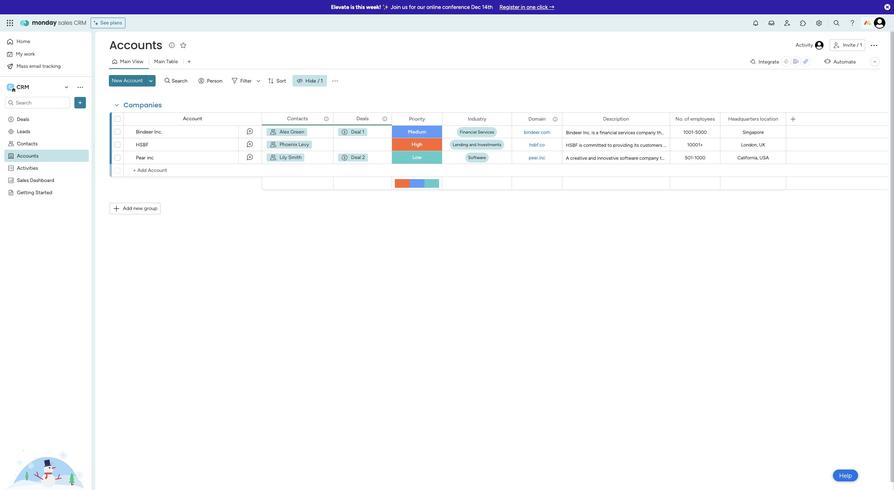 Task type: describe. For each thing, give the bounding box(es) containing it.
see plans
[[100, 20, 122, 26]]

is for this
[[351, 4, 355, 10]]

leads
[[17, 128, 30, 134]]

offers
[[745, 143, 757, 148]]

and right lending on the right top
[[469, 142, 477, 147]]

main for main table
[[154, 59, 165, 65]]

connect
[[735, 156, 752, 161]]

deal for deal 1
[[351, 129, 361, 135]]

sales
[[17, 177, 29, 183]]

Priority field
[[407, 115, 427, 123]]

add
[[123, 206, 132, 212]]

mobile,
[[847, 143, 862, 148]]

svg image for deal
[[341, 154, 348, 161]]

click
[[537, 4, 548, 10]]

help button
[[833, 470, 858, 482]]

emails settings image
[[816, 19, 823, 27]]

description
[[603, 116, 629, 122]]

bindeer inc.
[[136, 129, 162, 135]]

my work button
[[4, 48, 77, 60]]

0 vertical spatial with
[[664, 143, 673, 148]]

0 horizontal spatial a
[[596, 130, 599, 136]]

help
[[839, 473, 852, 480]]

column information image for domain
[[553, 116, 558, 122]]

levy
[[299, 142, 309, 148]]

view
[[132, 59, 143, 65]]

bindeer for bindeer inc.
[[136, 129, 153, 135]]

mass email tracking button
[[4, 61, 77, 72]]

column information image for deals
[[382, 116, 388, 122]]

activities
[[17, 165, 38, 171]]

monday
[[32, 19, 57, 27]]

singapore
[[743, 130, 764, 135]]

501-
[[685, 155, 695, 161]]

bindeer inc. is a financial services company that provides a wide range of banking and investing services to individuals and businesses.
[[566, 130, 845, 136]]

lily smith
[[280, 155, 302, 161]]

and left in-
[[864, 143, 871, 148]]

see plans button
[[91, 18, 125, 28]]

see
[[100, 20, 109, 26]]

inc. for bindeer inc. is a financial services company that provides a wide range of banking and investing services to individuals and businesses.
[[583, 130, 591, 136]]

contacts inside 'field'
[[287, 116, 308, 122]]

+ Add Account text field
[[127, 166, 258, 175]]

sort button
[[265, 75, 290, 87]]

1 vertical spatial company
[[640, 156, 659, 161]]

its
[[634, 143, 639, 148]]

new
[[112, 78, 122, 84]]

1000
[[695, 155, 706, 161]]

a
[[566, 156, 569, 161]]

california, usa
[[738, 155, 769, 161]]

search everything image
[[833, 19, 840, 27]]

deal 1 element
[[338, 128, 368, 137]]

0 horizontal spatial deals
[[17, 116, 29, 122]]

individuals
[[790, 130, 812, 136]]

2 vertical spatial 1
[[362, 129, 364, 135]]

usa
[[760, 155, 769, 161]]

banking
[[719, 130, 736, 136]]

new
[[133, 206, 143, 212]]

/ for invite
[[857, 42, 859, 48]]

workspace image
[[7, 83, 14, 91]]

501-1000
[[685, 155, 706, 161]]

pear
[[136, 155, 146, 161]]

monday sales crm
[[32, 19, 86, 27]]

phoenix levy
[[280, 142, 309, 148]]

Companies field
[[122, 101, 164, 110]]

deal for deal 2
[[351, 155, 361, 161]]

workspace selection element
[[7, 83, 30, 92]]

location
[[760, 116, 778, 122]]

1 vertical spatial of
[[714, 130, 718, 136]]

businesses.
[[822, 130, 845, 136]]

→
[[549, 4, 555, 10]]

person
[[207, 78, 222, 84]]

Industry field
[[466, 115, 488, 123]]

elevate
[[331, 4, 349, 10]]

services
[[478, 130, 494, 135]]

main table
[[154, 59, 178, 65]]

menu image
[[332, 77, 339, 84]]

headquarters location
[[728, 116, 778, 122]]

bindeer.com
[[524, 130, 550, 135]]

1 services from the left
[[618, 130, 635, 136]]

tracking
[[42, 63, 61, 69]]

financial
[[460, 130, 477, 135]]

us
[[402, 4, 408, 10]]

2 horizontal spatial a
[[758, 143, 761, 148]]

inbox image
[[768, 19, 775, 27]]

solutions
[[683, 156, 702, 161]]

register in one click →
[[500, 4, 555, 10]]

add new group button
[[110, 203, 161, 215]]

notifications image
[[752, 19, 760, 27]]

1001-5000
[[684, 130, 707, 135]]

1 for hide / 1
[[321, 78, 323, 84]]

1 horizontal spatial accounts
[[109, 37, 162, 53]]

0 vertical spatial crm
[[74, 19, 86, 27]]

for
[[409, 4, 416, 10]]

virtually
[[753, 156, 769, 161]]

/ for hide
[[318, 78, 320, 84]]

ways
[[783, 143, 793, 148]]

1 vertical spatial is
[[592, 130, 595, 136]]

Description field
[[602, 115, 631, 123]]

lending and investments
[[453, 142, 501, 147]]

✨
[[383, 4, 389, 10]]

hsbf for hsbf
[[136, 142, 149, 148]]

dapulse integrations image
[[751, 59, 756, 65]]

lottie animation element
[[0, 418, 92, 491]]

help image
[[849, 19, 856, 27]]

table
[[166, 59, 178, 65]]

pear inc
[[136, 155, 154, 161]]

home button
[[4, 36, 77, 47]]

this
[[356, 4, 365, 10]]

alex green element
[[266, 128, 308, 137]]

deal 2
[[351, 155, 365, 161]]

deal 2 element
[[338, 153, 368, 162]]

software
[[468, 155, 486, 160]]

v2 search image
[[165, 77, 170, 85]]

1 vertical spatial account
[[183, 116, 202, 122]]

my
[[16, 51, 23, 57]]

0 vertical spatial company
[[637, 130, 656, 136]]

column information image
[[324, 116, 329, 122]]

hsbf.co
[[530, 142, 545, 148]]

week!
[[366, 4, 381, 10]]

register
[[500, 4, 520, 10]]

automate
[[834, 59, 856, 65]]

main for main view
[[120, 59, 131, 65]]

svg image for lily
[[270, 154, 277, 161]]

in-
[[873, 143, 878, 148]]

one
[[527, 4, 536, 10]]

online
[[427, 4, 441, 10]]

join
[[391, 4, 401, 10]]

2
[[362, 155, 365, 161]]

svg image for phoenix
[[270, 141, 277, 148]]

best
[[682, 143, 691, 148]]



Task type: vqa. For each thing, say whether or not it's contained in the screenshot.
Lending and Investments
yes



Task type: locate. For each thing, give the bounding box(es) containing it.
alex green
[[280, 129, 304, 135]]

mass
[[17, 63, 28, 69]]

accounts up activities
[[17, 153, 38, 159]]

0 horizontal spatial inc.
[[154, 129, 162, 135]]

with
[[664, 143, 673, 148], [771, 156, 780, 161]]

workspace options image
[[77, 84, 84, 91]]

apps image
[[800, 19, 807, 27]]

0 horizontal spatial with
[[664, 143, 673, 148]]

add new group
[[123, 206, 157, 212]]

other.
[[792, 156, 804, 161]]

1 for invite / 1
[[860, 42, 862, 48]]

alex
[[280, 129, 289, 135]]

getting started
[[17, 189, 52, 196]]

accounts up "view"
[[109, 37, 162, 53]]

0 vertical spatial of
[[685, 116, 690, 122]]

deals up deal 1
[[357, 116, 369, 122]]

1 down deals field on the top of page
[[362, 129, 364, 135]]

main left table
[[154, 59, 165, 65]]

1 deal from the top
[[351, 129, 361, 135]]

column information image right deals field on the top of page
[[382, 116, 388, 122]]

crm
[[74, 19, 86, 27], [17, 84, 29, 91]]

0 horizontal spatial is
[[351, 4, 355, 10]]

lily smith element
[[266, 153, 305, 162]]

1 horizontal spatial is
[[579, 143, 582, 148]]

green
[[291, 129, 304, 135]]

1 horizontal spatial account
[[183, 116, 202, 122]]

high
[[412, 142, 423, 148]]

public dashboard image
[[8, 177, 14, 184]]

companies
[[124, 101, 162, 110]]

services
[[618, 130, 635, 136], [766, 130, 783, 136]]

deal 1
[[351, 129, 364, 135]]

1 horizontal spatial svg image
[[341, 129, 348, 136]]

financial
[[600, 130, 617, 136]]

1 vertical spatial 1
[[321, 78, 323, 84]]

2 vertical spatial of
[[777, 143, 782, 148]]

deals up leads
[[17, 116, 29, 122]]

0 vertical spatial accounts
[[109, 37, 162, 53]]

0 horizontal spatial /
[[318, 78, 320, 84]]

a left 'financial'
[[596, 130, 599, 136]]

london,
[[741, 142, 758, 148]]

accounts inside list box
[[17, 153, 38, 159]]

1 vertical spatial /
[[318, 78, 320, 84]]

svg image
[[270, 129, 277, 136], [270, 154, 277, 161], [341, 154, 348, 161]]

/ inside button
[[857, 42, 859, 48]]

add to favorites image
[[180, 42, 187, 49]]

phoenix levy element
[[266, 141, 312, 149]]

lending
[[453, 142, 468, 147]]

crm inside workspace selection element
[[17, 84, 29, 91]]

1 horizontal spatial /
[[857, 42, 859, 48]]

california,
[[738, 155, 759, 161]]

1 horizontal spatial of
[[714, 130, 718, 136]]

is up creative
[[579, 143, 582, 148]]

collapse board header image
[[872, 59, 878, 65]]

investments
[[478, 142, 501, 147]]

1 horizontal spatial deals
[[357, 116, 369, 122]]

0 vertical spatial deal
[[351, 129, 361, 135]]

services up variety
[[766, 130, 783, 136]]

1 horizontal spatial 1
[[362, 129, 364, 135]]

Domain field
[[527, 115, 548, 123]]

in
[[521, 4, 525, 10]]

0 vertical spatial svg image
[[341, 129, 348, 136]]

/ right hide
[[318, 78, 320, 84]]

Search in workspace field
[[15, 99, 60, 107]]

new account
[[112, 78, 143, 84]]

builds
[[670, 156, 682, 161]]

options image
[[870, 41, 879, 50], [77, 99, 84, 106], [323, 113, 328, 125], [382, 113, 387, 125], [432, 113, 437, 125], [710, 113, 715, 125], [776, 113, 781, 125]]

bindeer for bindeer inc. is a financial services company that provides a wide range of banking and investing services to individuals and businesses.
[[566, 130, 582, 136]]

and up the including
[[813, 130, 820, 136]]

company down customers at right top
[[640, 156, 659, 161]]

filter
[[240, 78, 252, 84]]

with left the
[[664, 143, 673, 148]]

crm right the workspace icon
[[17, 84, 29, 91]]

1 vertical spatial deal
[[351, 155, 361, 161]]

of left ways on the right top of page
[[777, 143, 782, 148]]

0 horizontal spatial services
[[618, 130, 635, 136]]

committed
[[584, 143, 607, 148]]

1 vertical spatial accounts
[[17, 153, 38, 159]]

elevate is this week! ✨ join us for our online conference dec 14th
[[331, 4, 493, 10]]

main inside button
[[120, 59, 131, 65]]

1 horizontal spatial a
[[686, 130, 688, 136]]

0 vertical spatial is
[[351, 4, 355, 10]]

hide / 1
[[306, 78, 323, 84]]

1 vertical spatial that
[[660, 156, 669, 161]]

and left offers
[[736, 143, 744, 148]]

svg image inside alex green element
[[270, 129, 277, 136]]

email
[[29, 63, 41, 69]]

options image
[[552, 113, 557, 125]]

0 vertical spatial account
[[124, 78, 143, 84]]

1 main from the left
[[120, 59, 131, 65]]

0 horizontal spatial contacts
[[17, 141, 38, 147]]

1 horizontal spatial crm
[[74, 19, 86, 27]]

inc.
[[154, 129, 162, 135], [583, 130, 591, 136]]

1 horizontal spatial main
[[154, 59, 165, 65]]

svg image for deal
[[341, 129, 348, 136]]

new account button
[[109, 75, 146, 87]]

2 horizontal spatial is
[[592, 130, 595, 136]]

svg image left phoenix
[[270, 141, 277, 148]]

0 vertical spatial contacts
[[287, 116, 308, 122]]

of right the range
[[714, 130, 718, 136]]

1 horizontal spatial with
[[771, 156, 780, 161]]

with right usa at the right
[[771, 156, 780, 161]]

0 horizontal spatial of
[[685, 116, 690, 122]]

london, uk
[[741, 142, 766, 148]]

column information image
[[382, 116, 388, 122], [553, 116, 558, 122]]

started
[[35, 189, 52, 196]]

select product image
[[6, 19, 14, 27]]

1 horizontal spatial services
[[766, 130, 783, 136]]

bindeer up pear inc
[[136, 129, 153, 135]]

svg image inside deal 1 element
[[341, 129, 348, 136]]

group
[[144, 206, 157, 212]]

0 horizontal spatial bindeer
[[136, 129, 153, 135]]

svg image for alex
[[270, 129, 277, 136]]

add view image
[[188, 59, 191, 65]]

2 main from the left
[[154, 59, 165, 65]]

and right banking
[[737, 130, 745, 136]]

list box containing deals
[[0, 112, 92, 296]]

pear.inc
[[529, 155, 545, 161]]

Headquarters location field
[[727, 115, 780, 123]]

experience,
[[711, 143, 735, 148]]

software
[[620, 156, 638, 161]]

No. of employees field
[[674, 115, 717, 123]]

0 horizontal spatial column information image
[[382, 116, 388, 122]]

innovative
[[597, 156, 619, 161]]

1 horizontal spatial column information image
[[553, 116, 558, 122]]

company
[[637, 130, 656, 136], [640, 156, 659, 161]]

wide
[[689, 130, 699, 136]]

1 right hide
[[321, 78, 323, 84]]

main view button
[[109, 56, 149, 68]]

plans
[[110, 20, 122, 26]]

account inside button
[[124, 78, 143, 84]]

inc. for bindeer inc.
[[154, 129, 162, 135]]

option
[[0, 113, 92, 114]]

1 horizontal spatial contacts
[[287, 116, 308, 122]]

invite / 1 button
[[830, 40, 866, 51]]

1 vertical spatial svg image
[[270, 141, 277, 148]]

svg image inside phoenix levy element
[[270, 141, 277, 148]]

our
[[417, 4, 425, 10]]

main left "view"
[[120, 59, 131, 65]]

Contacts field
[[285, 115, 310, 123]]

to right ways on the right top of page
[[795, 143, 799, 148]]

angle down image
[[149, 78, 153, 84]]

of inside no. of employees field
[[685, 116, 690, 122]]

register in one click → link
[[500, 4, 555, 10]]

autopilot image
[[825, 57, 831, 66]]

list box
[[0, 112, 92, 296]]

svg image left deal 1
[[341, 129, 348, 136]]

a
[[596, 130, 599, 136], [686, 130, 688, 136], [758, 143, 761, 148]]

employees
[[691, 116, 715, 122]]

hsbf up pear
[[136, 142, 149, 148]]

services up providing
[[618, 130, 635, 136]]

that
[[657, 130, 666, 136], [660, 156, 669, 161]]

integrate
[[759, 59, 779, 65]]

0 horizontal spatial crm
[[17, 84, 29, 91]]

arrow down image
[[254, 77, 263, 85]]

to up ways on the right top of page
[[784, 130, 789, 136]]

no.
[[676, 116, 684, 122]]

person button
[[196, 75, 227, 87]]

invite / 1
[[843, 42, 862, 48]]

bank,
[[800, 143, 811, 148]]

christina overa image
[[874, 17, 886, 29]]

activity
[[796, 42, 813, 48]]

Deals field
[[355, 115, 371, 123]]

deal left 2
[[351, 155, 361, 161]]

contacts up green
[[287, 116, 308, 122]]

/
[[857, 42, 859, 48], [318, 78, 320, 84]]

crm right 'sales'
[[74, 19, 86, 27]]

Accounts field
[[107, 37, 164, 53]]

to left help at right top
[[703, 156, 708, 161]]

activity button
[[793, 40, 827, 51]]

my work
[[16, 51, 35, 57]]

2 services from the left
[[766, 130, 783, 136]]

company up customers at right top
[[637, 130, 656, 136]]

and down committed
[[588, 156, 596, 161]]

1 vertical spatial contacts
[[17, 141, 38, 147]]

low
[[412, 155, 422, 161]]

svg image left 'alex' at the top left of page
[[270, 129, 277, 136]]

that left builds at top right
[[660, 156, 669, 161]]

1 right invite
[[860, 42, 862, 48]]

public board image
[[8, 189, 14, 196]]

2 horizontal spatial of
[[777, 143, 782, 148]]

deal down deals field on the top of page
[[351, 129, 361, 135]]

invite members image
[[784, 19, 791, 27]]

lottie animation image
[[0, 418, 92, 491]]

deals inside deals field
[[357, 116, 369, 122]]

1 horizontal spatial inc.
[[583, 130, 591, 136]]

Search field
[[170, 76, 192, 86]]

0 horizontal spatial 1
[[321, 78, 323, 84]]

medium
[[408, 129, 426, 135]]

account
[[124, 78, 143, 84], [183, 116, 202, 122]]

and
[[737, 130, 745, 136], [813, 130, 820, 136], [469, 142, 477, 147], [736, 143, 744, 148], [864, 143, 871, 148], [588, 156, 596, 161]]

is up committed
[[592, 130, 595, 136]]

svg image inside lily smith element
[[270, 154, 277, 161]]

1 horizontal spatial hsbf
[[566, 143, 578, 148]]

hsbf up a
[[566, 143, 578, 148]]

0 vertical spatial 1
[[860, 42, 862, 48]]

1 horizontal spatial bindeer
[[566, 130, 582, 136]]

2 deal from the top
[[351, 155, 361, 161]]

svg image
[[341, 129, 348, 136], [270, 141, 277, 148]]

0 vertical spatial /
[[857, 42, 859, 48]]

range
[[701, 130, 713, 136]]

1 vertical spatial crm
[[17, 84, 29, 91]]

is left this
[[351, 4, 355, 10]]

investing
[[746, 130, 765, 136]]

hsbf for hsbf is committed to providing its customers with the best possible experience, and offers a variety of ways to bank, including online, mobile, and in-branch.
[[566, 143, 578, 148]]

to down 'financial'
[[608, 143, 612, 148]]

column information image right "domain" field
[[553, 116, 558, 122]]

inc
[[147, 155, 154, 161]]

provides
[[667, 130, 685, 136]]

dec
[[471, 4, 481, 10]]

of right the no.
[[685, 116, 690, 122]]

/ right invite
[[857, 42, 859, 48]]

2 vertical spatial is
[[579, 143, 582, 148]]

svg image left deal 2 at the left top
[[341, 154, 348, 161]]

0 vertical spatial that
[[657, 130, 666, 136]]

1 inside button
[[860, 42, 862, 48]]

2 horizontal spatial 1
[[860, 42, 862, 48]]

contacts down leads
[[17, 141, 38, 147]]

contacts inside list box
[[17, 141, 38, 147]]

main view
[[120, 59, 143, 65]]

people
[[719, 156, 733, 161]]

hsbf is committed to providing its customers with the best possible experience, and offers a variety of ways to bank, including online, mobile, and in-branch.
[[566, 143, 894, 148]]

svg image inside deal 2 element
[[341, 154, 348, 161]]

1 vertical spatial with
[[771, 156, 780, 161]]

bindeer.com link
[[523, 130, 552, 135]]

a right offers
[[758, 143, 761, 148]]

a left wide
[[686, 130, 688, 136]]

show board description image
[[167, 42, 176, 49]]

providing
[[613, 143, 633, 148]]

is for committed
[[579, 143, 582, 148]]

0 horizontal spatial main
[[120, 59, 131, 65]]

deals
[[357, 116, 369, 122], [17, 116, 29, 122]]

0 horizontal spatial account
[[124, 78, 143, 84]]

online,
[[833, 143, 846, 148]]

5000
[[695, 130, 707, 135]]

inc. down companies field
[[154, 129, 162, 135]]

0 horizontal spatial hsbf
[[136, 142, 149, 148]]

inc. up committed
[[583, 130, 591, 136]]

main inside main table button
[[154, 59, 165, 65]]

bindeer up creative
[[566, 130, 582, 136]]

svg image left lily
[[270, 154, 277, 161]]

0 horizontal spatial svg image
[[270, 141, 277, 148]]

contacts
[[287, 116, 308, 122], [17, 141, 38, 147]]

headquarters
[[728, 116, 759, 122]]

that left provides
[[657, 130, 666, 136]]

0 horizontal spatial accounts
[[17, 153, 38, 159]]

dashboard
[[30, 177, 54, 183]]



